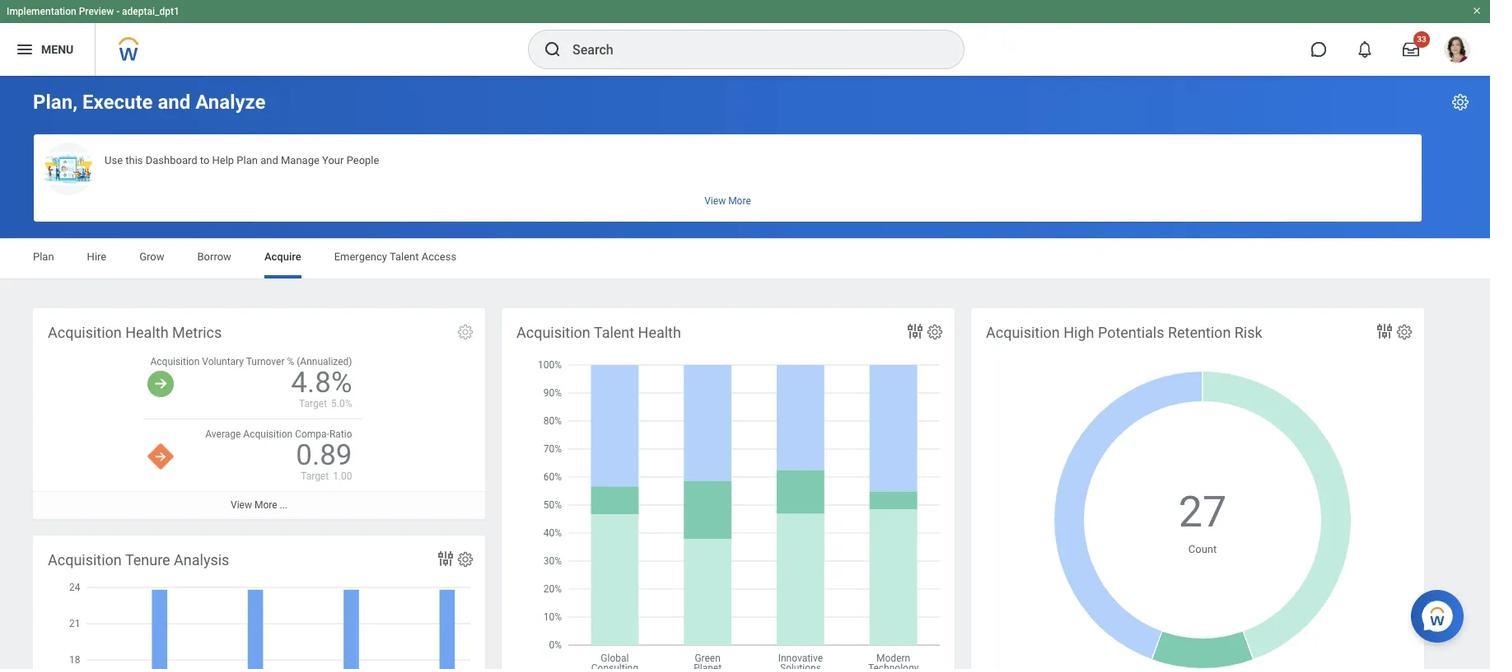 Task type: describe. For each thing, give the bounding box(es) containing it.
emergency
[[334, 251, 387, 263]]

0.89 target 1.00
[[296, 439, 352, 482]]

access
[[422, 251, 457, 263]]

talent for emergency
[[390, 251, 419, 263]]

health inside acquisition talent health element
[[638, 324, 681, 341]]

acquisition voluntary turnover % (annualized)
[[150, 356, 352, 368]]

acquisition for acquisition high potentials retention risk
[[986, 324, 1060, 341]]

acquisition health metrics
[[48, 324, 222, 341]]

grow
[[139, 251, 164, 263]]

plan, execute and analyze
[[33, 91, 266, 114]]

4.8% target 5.0%
[[291, 366, 352, 410]]

acquisition for acquisition voluntary turnover % (annualized)
[[150, 356, 200, 368]]

borrow
[[197, 251, 231, 263]]

manage
[[281, 154, 320, 166]]

view more ... link
[[33, 491, 485, 519]]

configure acquisition high potentials retention risk image
[[1396, 323, 1414, 341]]

people
[[347, 154, 379, 166]]

menu banner
[[0, 0, 1491, 76]]

4.8%
[[291, 366, 352, 400]]

target for 4.8%
[[299, 398, 327, 410]]

0 horizontal spatial and
[[158, 91, 191, 114]]

compa-
[[295, 429, 330, 440]]

33 button
[[1393, 31, 1431, 68]]

close environment banner image
[[1473, 6, 1482, 16]]

more
[[255, 500, 277, 511]]

configure acquisition health metrics image
[[457, 323, 475, 341]]

analyze
[[196, 91, 266, 114]]

notifications large image
[[1357, 41, 1374, 58]]

use
[[105, 154, 123, 166]]

justify image
[[15, 40, 35, 59]]

inbox large image
[[1403, 41, 1420, 58]]

configure and view chart data image for health
[[906, 321, 925, 341]]

...
[[280, 500, 288, 511]]

acquisition talent health element
[[502, 308, 955, 669]]

implementation preview -   adeptai_dpt1
[[7, 6, 180, 17]]

acquisition tenure analysis
[[48, 551, 229, 569]]

high
[[1064, 324, 1095, 341]]

plan inside button
[[237, 154, 258, 166]]

-
[[116, 6, 120, 17]]

average acquisition compa-ratio
[[205, 429, 352, 440]]

your
[[322, 154, 344, 166]]

search image
[[543, 40, 563, 59]]

help
[[212, 154, 234, 166]]

emergency talent access
[[334, 251, 457, 263]]

adeptai_dpt1
[[122, 6, 180, 17]]

potentials
[[1098, 324, 1165, 341]]

tenure
[[125, 551, 170, 569]]

plan,
[[33, 91, 77, 114]]

implementation
[[7, 6, 76, 17]]

execute
[[82, 91, 153, 114]]

configure and view chart data image
[[1375, 321, 1395, 341]]

configure this page image
[[1451, 92, 1471, 112]]

preview
[[79, 6, 114, 17]]

ratio
[[330, 429, 352, 440]]



Task type: locate. For each thing, give the bounding box(es) containing it.
configure acquisition tenure analysis image
[[457, 550, 475, 569]]

view more ...
[[231, 500, 288, 511]]

configure and view chart data image
[[906, 321, 925, 341], [436, 549, 456, 569]]

plan
[[237, 154, 258, 166], [33, 251, 54, 263]]

menu
[[41, 43, 74, 56]]

to
[[200, 154, 210, 166]]

health inside acquisition health metrics element
[[125, 324, 169, 341]]

metrics
[[172, 324, 222, 341]]

0 vertical spatial and
[[158, 91, 191, 114]]

target inside 4.8% target 5.0%
[[299, 398, 327, 410]]

acquire
[[264, 251, 301, 263]]

acquisition for acquisition talent health
[[517, 324, 591, 341]]

target inside 0.89 target 1.00
[[301, 471, 329, 482]]

33
[[1418, 35, 1427, 44]]

0 vertical spatial target
[[299, 398, 327, 410]]

average
[[205, 429, 241, 440]]

acquisition for acquisition health metrics
[[48, 324, 122, 341]]

configure and view chart data image inside acquisition tenure analysis 'element'
[[436, 549, 456, 569]]

27 count
[[1179, 487, 1227, 555]]

0 vertical spatial plan
[[237, 154, 258, 166]]

hire
[[87, 251, 106, 263]]

acquisition health metrics element
[[33, 308, 485, 519]]

target left 5.0% on the bottom
[[299, 398, 327, 410]]

tab list
[[16, 239, 1474, 279]]

retention
[[1168, 324, 1231, 341]]

plan inside tab list
[[33, 251, 54, 263]]

%
[[287, 356, 294, 368]]

0.89
[[296, 439, 352, 472]]

1 health from the left
[[125, 324, 169, 341]]

1 vertical spatial plan
[[33, 251, 54, 263]]

and
[[158, 91, 191, 114], [261, 154, 278, 166]]

Search Workday  search field
[[573, 31, 930, 68]]

configure and view chart data image left configure acquisition talent health icon
[[906, 321, 925, 341]]

use this dashboard to help plan and manage your people
[[105, 154, 379, 166]]

5.0%
[[331, 398, 352, 410]]

and inside use this dashboard to help plan and manage your people button
[[261, 154, 278, 166]]

turnover
[[246, 356, 285, 368]]

and left manage
[[261, 154, 278, 166]]

0 horizontal spatial plan
[[33, 251, 54, 263]]

1 vertical spatial talent
[[594, 324, 635, 341]]

acquisition for acquisition tenure analysis
[[48, 551, 122, 569]]

tab list containing plan
[[16, 239, 1474, 279]]

2 health from the left
[[638, 324, 681, 341]]

talent for acquisition
[[594, 324, 635, 341]]

27 main content
[[0, 76, 1491, 669]]

0 horizontal spatial talent
[[390, 251, 419, 263]]

1 vertical spatial configure and view chart data image
[[436, 549, 456, 569]]

acquisition
[[48, 324, 122, 341], [517, 324, 591, 341], [986, 324, 1060, 341], [150, 356, 200, 368], [243, 429, 293, 440], [48, 551, 122, 569]]

1 horizontal spatial and
[[261, 154, 278, 166]]

view
[[231, 500, 252, 511]]

configure and view chart data image left the configure acquisition tenure analysis icon
[[436, 549, 456, 569]]

acquisition inside 'element'
[[48, 551, 122, 569]]

27 button
[[1179, 484, 1230, 541]]

1 horizontal spatial health
[[638, 324, 681, 341]]

health
[[125, 324, 169, 341], [638, 324, 681, 341]]

and left analyze
[[158, 91, 191, 114]]

target
[[299, 398, 327, 410], [301, 471, 329, 482]]

(annualized)
[[297, 356, 352, 368]]

target for 0.89
[[301, 471, 329, 482]]

use this dashboard to help plan and manage your people button
[[34, 134, 1422, 222]]

talent
[[390, 251, 419, 263], [594, 324, 635, 341]]

count
[[1189, 543, 1217, 555]]

27
[[1179, 487, 1227, 537]]

0 horizontal spatial configure and view chart data image
[[436, 549, 456, 569]]

1 horizontal spatial talent
[[594, 324, 635, 341]]

acquisition tenure analysis element
[[33, 536, 485, 669]]

1 horizontal spatial configure and view chart data image
[[906, 321, 925, 341]]

0 horizontal spatial health
[[125, 324, 169, 341]]

voluntary
[[202, 356, 244, 368]]

acquisition talent health
[[517, 324, 681, 341]]

acquisition high potentials retention risk
[[986, 324, 1263, 341]]

acquisition high potentials retention risk element
[[972, 308, 1425, 669]]

1 vertical spatial target
[[301, 471, 329, 482]]

neutral bad image
[[148, 444, 174, 470]]

configure acquisition talent health image
[[926, 323, 944, 341]]

1 horizontal spatial plan
[[237, 154, 258, 166]]

plan right help
[[237, 154, 258, 166]]

0 vertical spatial talent
[[390, 251, 419, 263]]

menu button
[[0, 23, 95, 76]]

plan left hire
[[33, 251, 54, 263]]

configure and view chart data image for analysis
[[436, 549, 456, 569]]

profile logan mcneil image
[[1445, 36, 1471, 66]]

dashboard
[[146, 154, 197, 166]]

0 vertical spatial configure and view chart data image
[[906, 321, 925, 341]]

risk
[[1235, 324, 1263, 341]]

target left "1.00"
[[301, 471, 329, 482]]

1 vertical spatial and
[[261, 154, 278, 166]]

1.00
[[333, 471, 352, 482]]

configure and view chart data image inside acquisition talent health element
[[906, 321, 925, 341]]

neutral good image
[[148, 371, 174, 397]]

tab list inside 27 main content
[[16, 239, 1474, 279]]

this
[[125, 154, 143, 166]]

analysis
[[174, 551, 229, 569]]



Task type: vqa. For each thing, say whether or not it's contained in the screenshot.
Hire
yes



